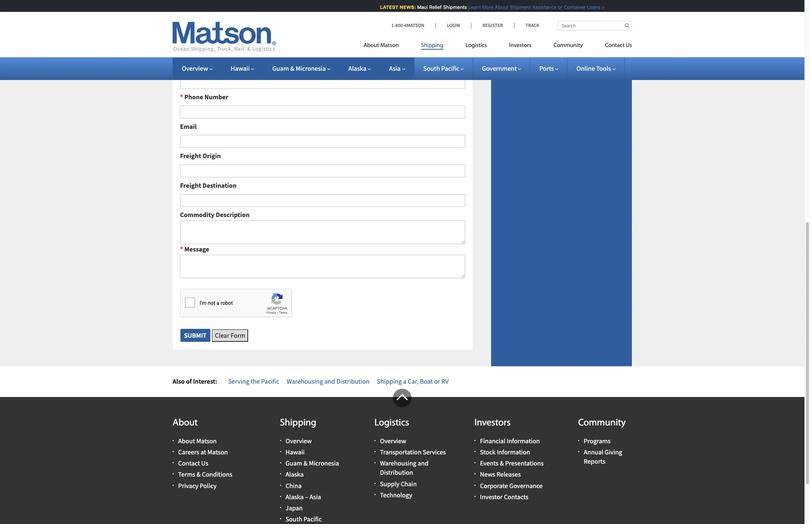 Task type: describe. For each thing, give the bounding box(es) containing it.
1-800-4matson link
[[392, 22, 436, 29]]

asia link
[[389, 64, 405, 73]]

china
[[286, 482, 302, 490]]

supply chain link
[[380, 480, 417, 488]]

800-
[[396, 22, 405, 29]]

learn
[[465, 4, 477, 10]]

ports link
[[540, 64, 559, 73]]

Organization text field
[[180, 76, 465, 89]]

stock
[[480, 448, 496, 457]]

register
[[483, 22, 503, 29]]

reports
[[584, 457, 606, 466]]

japan
[[286, 504, 303, 512]]

Commodity Description text field
[[180, 135, 465, 148]]

1 horizontal spatial shipping
[[377, 377, 402, 386]]

about for about matson
[[364, 43, 379, 49]]

china link
[[286, 482, 302, 490]]

guam & micronesia link for asia link
[[272, 64, 330, 73]]

1 vertical spatial information
[[497, 448, 530, 457]]

overview for overview
[[182, 64, 208, 73]]

track
[[526, 22, 540, 29]]

0 horizontal spatial warehousing and distribution link
[[287, 377, 370, 386]]

financial
[[480, 437, 506, 445]]

0 vertical spatial south
[[423, 64, 440, 73]]

maui
[[414, 4, 424, 10]]

programs link
[[584, 437, 611, 445]]

4matson
[[405, 22, 424, 29]]

news
[[480, 470, 496, 479]]

online
[[577, 64, 595, 73]]

2 vertical spatial shipping
[[280, 418, 316, 428]]

shipping a car, boat or rv
[[377, 377, 449, 386]]

name for * first name
[[199, 4, 216, 13]]

chain
[[401, 480, 417, 488]]

–
[[305, 493, 308, 501]]

annual
[[584, 448, 604, 457]]

serving the pacific link
[[228, 377, 279, 386]]

2 vertical spatial alaska
[[286, 493, 304, 501]]

annual giving reports link
[[584, 448, 622, 466]]

track link
[[514, 22, 540, 29]]

organization
[[180, 63, 218, 72]]

contact inside the top menu navigation
[[605, 43, 625, 49]]

policy
[[200, 482, 217, 490]]

1-800-4matson
[[392, 22, 424, 29]]

1 vertical spatial warehousing and distribution link
[[380, 459, 429, 477]]

community inside the top menu navigation
[[554, 43, 583, 49]]

shipping inside the top menu navigation
[[421, 43, 444, 49]]

overview hawaii guam & micronesia alaska china alaska – asia japan south pacific
[[286, 437, 339, 524]]

last
[[184, 34, 197, 42]]

giving
[[605, 448, 622, 457]]

0 horizontal spatial and
[[325, 377, 335, 386]]

0 horizontal spatial or
[[434, 377, 440, 386]]

0 horizontal spatial south pacific link
[[286, 515, 322, 524]]

guam & micronesia link for china 'link'
[[286, 459, 339, 468]]

overview for overview hawaii guam & micronesia alaska china alaska – asia japan south pacific
[[286, 437, 312, 445]]

government link
[[482, 64, 521, 73]]

1 vertical spatial investors
[[475, 418, 511, 428]]

privacy policy link
[[178, 482, 217, 490]]

events & presentations link
[[480, 459, 544, 468]]

services
[[423, 448, 446, 457]]

latest news: maui relief shipments learn more about shipment assistance or container loans >
[[376, 4, 601, 10]]

top menu navigation
[[364, 39, 632, 54]]

the
[[251, 377, 260, 386]]

technology link
[[380, 491, 412, 499]]

news releases link
[[480, 470, 521, 479]]

1 vertical spatial alaska
[[286, 470, 304, 479]]

commodity description
[[180, 211, 250, 219]]

online tools link
[[577, 64, 616, 73]]

shipping a car, boat or rv link
[[377, 377, 449, 386]]

latest
[[376, 4, 395, 10]]

* for last name
[[180, 34, 183, 42]]

relief
[[426, 4, 438, 10]]

* for first name
[[180, 4, 183, 13]]

0 horizontal spatial contact us link
[[178, 459, 208, 468]]

contact inside about matson careers at matson contact us terms & conditions privacy policy
[[178, 459, 200, 468]]

investors link
[[498, 39, 543, 54]]

contacts
[[504, 493, 529, 501]]

* phone number
[[180, 93, 228, 101]]

us inside about matson careers at matson contact us terms & conditions privacy policy
[[201, 459, 208, 468]]

news:
[[396, 4, 412, 10]]

transportation
[[380, 448, 422, 457]]

freight origin
[[180, 152, 221, 160]]

boat
[[420, 377, 433, 386]]

number
[[205, 93, 228, 101]]

description
[[216, 211, 250, 219]]

stock information link
[[480, 448, 530, 457]]

hawaii link for guam & micronesia link associated with asia link
[[231, 64, 254, 73]]

corporate
[[480, 482, 508, 490]]

matson for about matson
[[380, 43, 399, 49]]

contact us
[[605, 43, 632, 49]]

0 vertical spatial contact us link
[[594, 39, 632, 54]]

alaska link for asia link
[[349, 64, 371, 73]]

* first name
[[180, 4, 216, 13]]

japan link
[[286, 504, 303, 512]]

loans
[[583, 4, 597, 10]]

assistance
[[529, 4, 553, 10]]

hawaii inside overview hawaii guam & micronesia alaska china alaska – asia japan south pacific
[[286, 448, 305, 457]]

origin
[[203, 152, 221, 160]]

alaska link for china 'link'
[[286, 470, 304, 479]]

1-
[[392, 22, 396, 29]]

warehousing and distribution
[[287, 377, 370, 386]]

0 horizontal spatial hawaii
[[231, 64, 250, 73]]

shipments
[[440, 4, 463, 10]]

shipment
[[506, 4, 527, 10]]

also
[[173, 377, 185, 386]]

0 vertical spatial pacific
[[441, 64, 460, 73]]

commodity
[[180, 211, 215, 219]]

0 vertical spatial micronesia
[[296, 64, 326, 73]]

0 vertical spatial information
[[507, 437, 540, 445]]

government
[[482, 64, 517, 73]]

events
[[480, 459, 499, 468]]



Task type: locate. For each thing, give the bounding box(es) containing it.
programs
[[584, 437, 611, 445]]

0 vertical spatial distribution
[[337, 377, 370, 386]]

0 horizontal spatial hawaii link
[[231, 64, 254, 73]]

terms
[[178, 470, 195, 479]]

1 horizontal spatial south pacific link
[[423, 64, 464, 73]]

1 vertical spatial shipping
[[377, 377, 402, 386]]

presentations
[[505, 459, 544, 468]]

0 vertical spatial alaska link
[[349, 64, 371, 73]]

contact
[[605, 43, 625, 49], [178, 459, 200, 468]]

0 horizontal spatial warehousing
[[287, 377, 323, 386]]

overview
[[182, 64, 208, 73], [286, 437, 312, 445], [380, 437, 406, 445]]

1 vertical spatial community
[[578, 418, 626, 428]]

0 horizontal spatial south
[[286, 515, 302, 524]]

0 horizontal spatial distribution
[[337, 377, 370, 386]]

logistics down register link
[[466, 43, 487, 49]]

ports
[[540, 64, 554, 73]]

of
[[186, 377, 192, 386]]

0 horizontal spatial alaska link
[[286, 470, 304, 479]]

1 vertical spatial guam & micronesia link
[[286, 459, 339, 468]]

matson
[[380, 43, 399, 49], [196, 437, 217, 445], [208, 448, 228, 457]]

None search field
[[558, 21, 632, 30]]

0 vertical spatial hawaii
[[231, 64, 250, 73]]

& up – on the left
[[304, 459, 308, 468]]

at
[[201, 448, 206, 457]]

0 vertical spatial or
[[554, 4, 559, 10]]

investors down track link
[[509, 43, 532, 49]]

& up organization text box at the top of page
[[290, 64, 294, 73]]

* left "message"
[[180, 245, 183, 253]]

about matson
[[364, 43, 399, 49]]

about inside about matson careers at matson contact us terms & conditions privacy policy
[[178, 437, 195, 445]]

freight left destination
[[180, 181, 201, 190]]

logistics inside the top menu navigation
[[466, 43, 487, 49]]

pacific down shipping link
[[441, 64, 460, 73]]

pacific
[[441, 64, 460, 73], [261, 377, 279, 386], [304, 515, 322, 524]]

phone
[[184, 93, 203, 101]]

1 horizontal spatial warehousing
[[380, 459, 417, 468]]

1 horizontal spatial hawaii link
[[286, 448, 305, 457]]

1 horizontal spatial about matson link
[[364, 39, 410, 54]]

technology
[[380, 491, 412, 499]]

learn more about shipment assistance or container loans > link
[[465, 4, 601, 10]]

1 vertical spatial distribution
[[380, 469, 413, 477]]

investors up financial
[[475, 418, 511, 428]]

overview inside overview transportation services warehousing and distribution supply chain technology
[[380, 437, 406, 445]]

pacific right the
[[261, 377, 279, 386]]

2 horizontal spatial overview
[[380, 437, 406, 445]]

or left container
[[554, 4, 559, 10]]

0 horizontal spatial logistics
[[375, 418, 409, 428]]

micronesia
[[296, 64, 326, 73], [309, 459, 339, 468]]

0 vertical spatial matson
[[380, 43, 399, 49]]

logistics down the backtop image
[[375, 418, 409, 428]]

2 horizontal spatial shipping
[[421, 43, 444, 49]]

overview transportation services warehousing and distribution supply chain technology
[[380, 437, 446, 499]]

name right first
[[199, 4, 216, 13]]

>
[[598, 4, 601, 10]]

1 horizontal spatial hawaii
[[286, 448, 305, 457]]

pacific down – on the left
[[304, 515, 322, 524]]

None reset field
[[212, 329, 248, 342]]

a
[[403, 377, 407, 386]]

south pacific link down japan link
[[286, 515, 322, 524]]

1 horizontal spatial contact us link
[[594, 39, 632, 54]]

guam & micronesia
[[272, 64, 326, 73]]

overview link for logistics
[[380, 437, 406, 445]]

4 * from the top
[[180, 245, 183, 253]]

0 vertical spatial contact
[[605, 43, 625, 49]]

governance
[[510, 482, 543, 490]]

0 horizontal spatial contact
[[178, 459, 200, 468]]

0 vertical spatial south pacific link
[[423, 64, 464, 73]]

1 horizontal spatial us
[[626, 43, 632, 49]]

1 vertical spatial pacific
[[261, 377, 279, 386]]

supply
[[380, 480, 400, 488]]

interest:
[[193, 377, 217, 386]]

matson for about matson careers at matson contact us terms & conditions privacy policy
[[196, 437, 217, 445]]

footer
[[0, 389, 805, 524]]

1 vertical spatial matson
[[196, 437, 217, 445]]

1 horizontal spatial warehousing and distribution link
[[380, 459, 429, 477]]

1 vertical spatial guam
[[286, 459, 302, 468]]

* left last
[[180, 34, 183, 42]]

warehousing inside overview transportation services warehousing and distribution supply chain technology
[[380, 459, 417, 468]]

1 vertical spatial contact us link
[[178, 459, 208, 468]]

1 vertical spatial name
[[198, 34, 215, 42]]

1 horizontal spatial alaska link
[[349, 64, 371, 73]]

guam inside overview hawaii guam & micronesia alaska china alaska – asia japan south pacific
[[286, 459, 302, 468]]

1 horizontal spatial or
[[554, 4, 559, 10]]

community up programs link
[[578, 418, 626, 428]]

2 horizontal spatial pacific
[[441, 64, 460, 73]]

0 vertical spatial guam
[[272, 64, 289, 73]]

online tools
[[577, 64, 611, 73]]

freight for freight destination
[[180, 181, 201, 190]]

warehousing
[[287, 377, 323, 386], [380, 459, 417, 468]]

0 horizontal spatial overview link
[[182, 64, 213, 73]]

0 vertical spatial warehousing
[[287, 377, 323, 386]]

0 vertical spatial logistics
[[466, 43, 487, 49]]

email
[[180, 122, 197, 131]]

1 vertical spatial about matson link
[[178, 437, 217, 445]]

1 horizontal spatial and
[[418, 459, 429, 468]]

matson right at
[[208, 448, 228, 457]]

freight left 'origin'
[[180, 152, 201, 160]]

information
[[507, 437, 540, 445], [497, 448, 530, 457]]

0 vertical spatial investors
[[509, 43, 532, 49]]

south pacific
[[423, 64, 460, 73]]

hawaii link up china 'link'
[[286, 448, 305, 457]]

about for about matson careers at matson contact us terms & conditions privacy policy
[[178, 437, 195, 445]]

us inside the top menu navigation
[[626, 43, 632, 49]]

investor
[[480, 493, 503, 501]]

0 horizontal spatial asia
[[310, 493, 321, 501]]

1 vertical spatial freight
[[180, 181, 201, 190]]

* left first
[[180, 4, 183, 13]]

0 vertical spatial us
[[626, 43, 632, 49]]

asia down about matson
[[389, 64, 401, 73]]

0 vertical spatial freight
[[180, 152, 201, 160]]

0 horizontal spatial pacific
[[261, 377, 279, 386]]

destination
[[203, 181, 237, 190]]

more
[[479, 4, 490, 10]]

0 vertical spatial guam & micronesia link
[[272, 64, 330, 73]]

community up online at top
[[554, 43, 583, 49]]

alaska up japan link
[[286, 493, 304, 501]]

matson down 1-
[[380, 43, 399, 49]]

car,
[[408, 377, 419, 386]]

distribution inside overview transportation services warehousing and distribution supply chain technology
[[380, 469, 413, 477]]

freight destination
[[180, 181, 237, 190]]

section
[[482, 0, 641, 366]]

about matson link for shipping link
[[364, 39, 410, 54]]

message
[[184, 245, 209, 253]]

hawaii down the blue matson logo with ocean, shipping, truck, rail and logistics written beneath it.
[[231, 64, 250, 73]]

0 vertical spatial shipping
[[421, 43, 444, 49]]

pacific inside overview hawaii guam & micronesia alaska china alaska – asia japan south pacific
[[304, 515, 322, 524]]

1 vertical spatial contact
[[178, 459, 200, 468]]

footer containing about
[[0, 389, 805, 524]]

alaska – asia link
[[286, 493, 321, 501]]

financial information stock information events & presentations news releases corporate governance investor contacts
[[480, 437, 544, 501]]

south down japan link
[[286, 515, 302, 524]]

name right last
[[198, 34, 215, 42]]

guam & micronesia link up 'china'
[[286, 459, 339, 468]]

register link
[[471, 22, 514, 29]]

1 vertical spatial hawaii
[[286, 448, 305, 457]]

alaska
[[349, 64, 367, 73], [286, 470, 304, 479], [286, 493, 304, 501]]

& inside about matson careers at matson contact us terms & conditions privacy policy
[[197, 470, 201, 479]]

releases
[[497, 470, 521, 479]]

alaska up china 'link'
[[286, 470, 304, 479]]

matson up at
[[196, 437, 217, 445]]

logistics link
[[455, 39, 498, 54]]

asia inside overview hawaii guam & micronesia alaska china alaska – asia japan south pacific
[[310, 493, 321, 501]]

1 vertical spatial alaska link
[[286, 470, 304, 479]]

container
[[560, 4, 582, 10]]

about matson link down 1-
[[364, 39, 410, 54]]

information up events & presentations link
[[497, 448, 530, 457]]

hawaii up china 'link'
[[286, 448, 305, 457]]

1 vertical spatial micronesia
[[309, 459, 339, 468]]

0 vertical spatial community
[[554, 43, 583, 49]]

corporate governance link
[[480, 482, 543, 490]]

hawaii link for guam & micronesia link associated with china 'link'
[[286, 448, 305, 457]]

1 vertical spatial logistics
[[375, 418, 409, 428]]

0 horizontal spatial about matson link
[[178, 437, 217, 445]]

freight
[[180, 152, 201, 160], [180, 181, 201, 190]]

careers at matson link
[[178, 448, 228, 457]]

1 horizontal spatial overview link
[[286, 437, 312, 445]]

* left phone
[[180, 93, 183, 101]]

financial information link
[[480, 437, 540, 445]]

1 horizontal spatial asia
[[389, 64, 401, 73]]

about matson link
[[364, 39, 410, 54], [178, 437, 217, 445]]

privacy
[[178, 482, 199, 490]]

programs annual giving reports
[[584, 437, 622, 466]]

0 vertical spatial hawaii link
[[231, 64, 254, 73]]

about inside the top menu navigation
[[364, 43, 379, 49]]

first
[[184, 4, 198, 13]]

terms & conditions link
[[178, 470, 232, 479]]

contact us link up the tools
[[594, 39, 632, 54]]

alaska link up china 'link'
[[286, 470, 304, 479]]

1 horizontal spatial distribution
[[380, 469, 413, 477]]

1 * from the top
[[180, 4, 183, 13]]

search image
[[625, 23, 630, 28]]

contact us link down the careers
[[178, 459, 208, 468]]

0 vertical spatial name
[[199, 4, 216, 13]]

2 vertical spatial pacific
[[304, 515, 322, 524]]

& up privacy policy 'link'
[[197, 470, 201, 479]]

investors inside the top menu navigation
[[509, 43, 532, 49]]

south pacific link
[[423, 64, 464, 73], [286, 515, 322, 524]]

1 vertical spatial and
[[418, 459, 429, 468]]

0 horizontal spatial shipping
[[280, 418, 316, 428]]

asia right – on the left
[[310, 493, 321, 501]]

about matson link for careers at matson link
[[178, 437, 217, 445]]

freight for freight origin
[[180, 152, 201, 160]]

south pacific link down shipping link
[[423, 64, 464, 73]]

login
[[447, 22, 460, 29]]

about for about
[[173, 418, 198, 428]]

1 horizontal spatial pacific
[[304, 515, 322, 524]]

Search search field
[[558, 21, 632, 30]]

community
[[554, 43, 583, 49], [578, 418, 626, 428]]

alaska down about matson
[[349, 64, 367, 73]]

us down search image
[[626, 43, 632, 49]]

micronesia inside overview hawaii guam & micronesia alaska china alaska – asia japan south pacific
[[309, 459, 339, 468]]

conditions
[[202, 470, 232, 479]]

overview for overview transportation services warehousing and distribution supply chain technology
[[380, 437, 406, 445]]

1 vertical spatial south
[[286, 515, 302, 524]]

transportation services link
[[380, 448, 446, 457]]

backtop image
[[393, 389, 412, 408]]

None text field
[[180, 17, 465, 30], [180, 47, 465, 59], [180, 106, 465, 118], [180, 221, 465, 244], [180, 255, 465, 278], [180, 17, 465, 30], [180, 47, 465, 59], [180, 106, 465, 118], [180, 221, 465, 244], [180, 255, 465, 278]]

south down shipping link
[[423, 64, 440, 73]]

alaska link down about matson
[[349, 64, 371, 73]]

south inside overview hawaii guam & micronesia alaska china alaska – asia japan south pacific
[[286, 515, 302, 524]]

* for phone number
[[180, 93, 183, 101]]

2 vertical spatial matson
[[208, 448, 228, 457]]

2 horizontal spatial overview link
[[380, 437, 406, 445]]

alaska link
[[349, 64, 371, 73], [286, 470, 304, 479]]

and inside overview transportation services warehousing and distribution supply chain technology
[[418, 459, 429, 468]]

1 horizontal spatial contact
[[605, 43, 625, 49]]

1 vertical spatial asia
[[310, 493, 321, 501]]

contact down the careers
[[178, 459, 200, 468]]

& inside financial information stock information events & presentations news releases corporate governance investor contacts
[[500, 459, 504, 468]]

south
[[423, 64, 440, 73], [286, 515, 302, 524]]

or left rv
[[434, 377, 440, 386]]

blue matson logo with ocean, shipping, truck, rail and logistics written beneath it. image
[[173, 22, 276, 52]]

shipping link
[[410, 39, 455, 54]]

information up stock information link
[[507, 437, 540, 445]]

matson inside the top menu navigation
[[380, 43, 399, 49]]

3 * from the top
[[180, 93, 183, 101]]

& inside overview hawaii guam & micronesia alaska china alaska – asia japan south pacific
[[304, 459, 308, 468]]

or
[[554, 4, 559, 10], [434, 377, 440, 386]]

0 vertical spatial warehousing and distribution link
[[287, 377, 370, 386]]

None button
[[180, 329, 211, 342]]

0 vertical spatial about matson link
[[364, 39, 410, 54]]

1 vertical spatial hawaii link
[[286, 448, 305, 457]]

login link
[[436, 22, 471, 29]]

&
[[290, 64, 294, 73], [304, 459, 308, 468], [500, 459, 504, 468], [197, 470, 201, 479]]

0 vertical spatial asia
[[389, 64, 401, 73]]

about matson careers at matson contact us terms & conditions privacy policy
[[178, 437, 232, 490]]

None text field
[[180, 165, 465, 177], [180, 194, 465, 207], [180, 165, 465, 177], [180, 194, 465, 207]]

guam & micronesia link up organization text box at the top of page
[[272, 64, 330, 73]]

1 vertical spatial or
[[434, 377, 440, 386]]

hawaii link down the blue matson logo with ocean, shipping, truck, rail and logistics written beneath it.
[[231, 64, 254, 73]]

about matson link up careers at matson link
[[178, 437, 217, 445]]

overview link
[[182, 64, 213, 73], [286, 437, 312, 445], [380, 437, 406, 445]]

* for message
[[180, 245, 183, 253]]

& up news releases link
[[500, 459, 504, 468]]

also of interest:
[[173, 377, 217, 386]]

us up terms & conditions link on the left
[[201, 459, 208, 468]]

investors
[[509, 43, 532, 49], [475, 418, 511, 428]]

1 vertical spatial warehousing
[[380, 459, 417, 468]]

1 vertical spatial south pacific link
[[286, 515, 322, 524]]

1 horizontal spatial logistics
[[466, 43, 487, 49]]

guam
[[272, 64, 289, 73], [286, 459, 302, 468]]

logistics
[[466, 43, 487, 49], [375, 418, 409, 428]]

2 * from the top
[[180, 34, 183, 42]]

1 freight from the top
[[180, 152, 201, 160]]

2 freight from the top
[[180, 181, 201, 190]]

about
[[491, 4, 505, 10], [364, 43, 379, 49], [173, 418, 198, 428], [178, 437, 195, 445]]

0 vertical spatial and
[[325, 377, 335, 386]]

overview inside overview hawaii guam & micronesia alaska china alaska – asia japan south pacific
[[286, 437, 312, 445]]

serving
[[228, 377, 249, 386]]

0 horizontal spatial us
[[201, 459, 208, 468]]

rv
[[442, 377, 449, 386]]

1 vertical spatial us
[[201, 459, 208, 468]]

0 vertical spatial alaska
[[349, 64, 367, 73]]

* last name
[[180, 34, 215, 42]]

overview link for shipping
[[286, 437, 312, 445]]

contact up the tools
[[605, 43, 625, 49]]

* message
[[180, 245, 209, 253]]

name for * last name
[[198, 34, 215, 42]]



Task type: vqa. For each thing, say whether or not it's contained in the screenshot.
BELOW:
no



